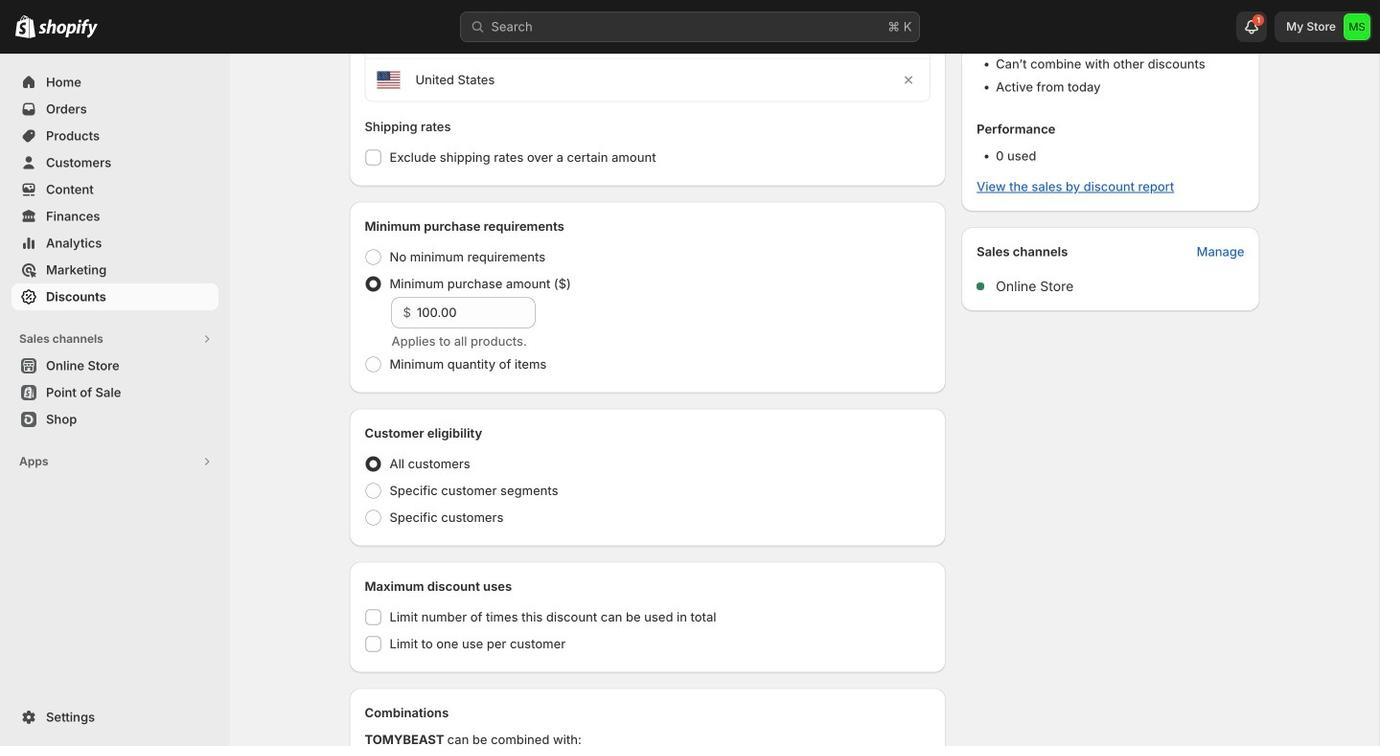 Task type: vqa. For each thing, say whether or not it's contained in the screenshot.
30
no



Task type: locate. For each thing, give the bounding box(es) containing it.
my store image
[[1344, 13, 1370, 40]]

0.00 text field
[[417, 298, 535, 328]]

shopify image
[[15, 15, 35, 38], [38, 19, 98, 38]]



Task type: describe. For each thing, give the bounding box(es) containing it.
1 horizontal spatial shopify image
[[38, 19, 98, 38]]

0 horizontal spatial shopify image
[[15, 15, 35, 38]]



